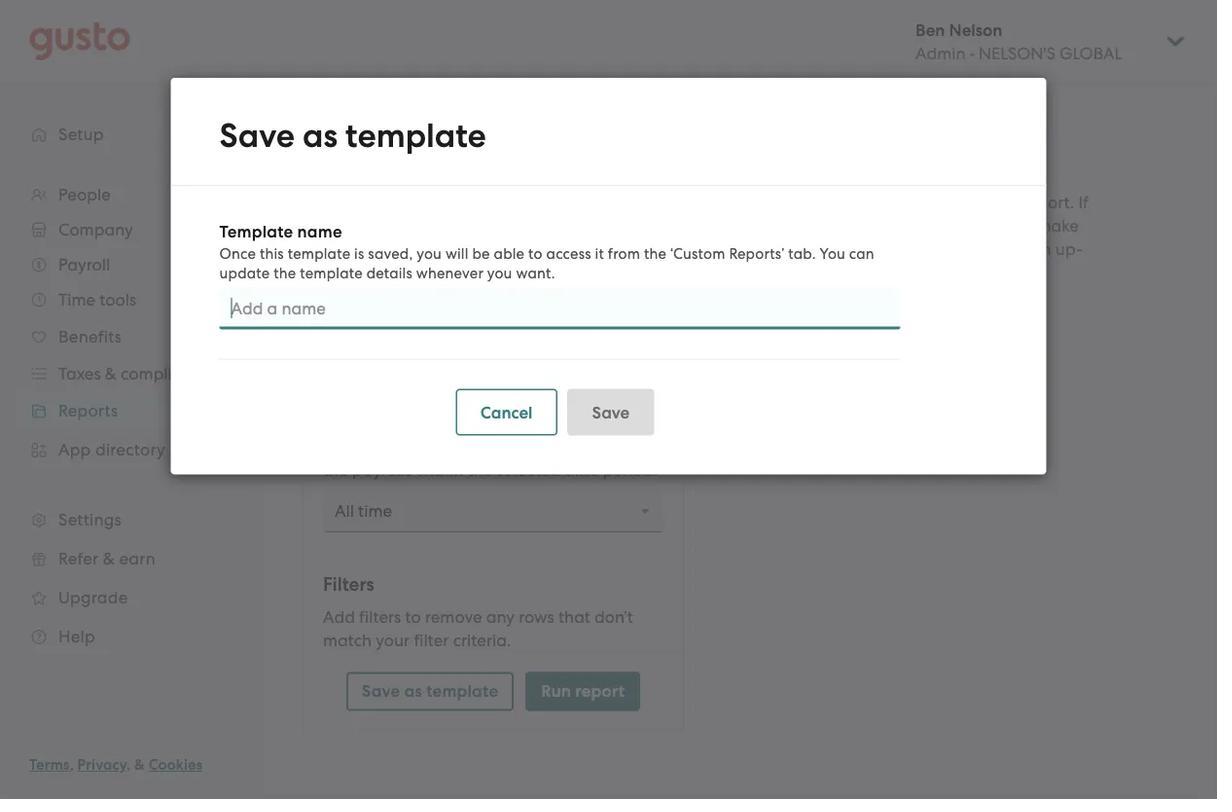 Task type: vqa. For each thing, say whether or not it's contained in the screenshot.
Please
no



Task type: describe. For each thing, give the bounding box(es) containing it.
to down include. at top
[[568, 92, 584, 111]]

1 , from the left
[[70, 756, 74, 774]]

privacy link
[[77, 756, 127, 774]]

select columns button
[[323, 333, 458, 359]]

name
[[297, 222, 342, 242]]

to inside add filters to remove any rows that don't match your filter criteria.
[[405, 608, 421, 627]]

to inside template name once this template is saved, you will be able to access it from the 'custom reports' tab. you can update the template details whenever you want.
[[529, 245, 543, 262]]

can inside template name once this template is saved, you will be able to access it from the 'custom reports' tab. you can update the template details whenever you want.
[[850, 245, 875, 262]]

as for save as template document
[[303, 116, 338, 156]]

Template name field
[[219, 287, 901, 329]]

update
[[219, 264, 270, 281]]

account menu element
[[891, 0, 1188, 83]]

add
[[323, 608, 355, 627]]

payrolls
[[352, 461, 413, 480]]

2 , from the left
[[127, 756, 131, 774]]

terms , privacy , & cookies
[[29, 756, 203, 774]]

net pay
[[352, 169, 414, 189]]

reports'
[[729, 245, 785, 262]]

new
[[863, 216, 895, 236]]

you inside template name once this template is saved, you will be able to access it from the 'custom reports' tab. you can update the template details whenever you want.
[[820, 245, 846, 262]]

able
[[494, 245, 525, 262]]

want.
[[516, 264, 555, 281]]

:: for net pay
[[334, 169, 343, 189]]

on
[[500, 437, 520, 457]]

a
[[827, 193, 837, 212]]

your up to-
[[904, 239, 938, 259]]

terms
[[29, 756, 70, 774]]

the right drop
[[472, 92, 497, 111]]

template inside save as template button
[[427, 681, 499, 701]]

columns up drop
[[403, 69, 466, 88]]

'custom
[[671, 245, 726, 262]]

template name once this template is saved, you will be able to access it from the 'custom reports' tab. you can update the template details whenever you want.
[[219, 222, 875, 281]]

saved,
[[368, 245, 413, 262]]

report. inside view a preview of your custom report. if you add new columns or filters, make sure to refresh your preview for an up- to-date view.
[[1023, 193, 1075, 212]]

up-
[[1056, 239, 1083, 259]]

don't
[[595, 608, 633, 627]]

save as template button
[[346, 672, 514, 711]]

columns inside button
[[395, 334, 458, 354]]

save as template for save as template button
[[362, 681, 499, 701]]

pay
[[385, 169, 414, 189]]

select columns
[[346, 334, 458, 354]]

you left will
[[417, 245, 442, 262]]

time
[[565, 461, 599, 480]]

report. inside select the columns you want to include. you can drag and drop the columns to reorder your report.
[[361, 115, 413, 135]]

save as template document
[[171, 78, 1047, 474]]

can inside select the columns you want to include. you can drag and drop the columns to reorder your report.
[[323, 92, 351, 111]]

you inside view a preview of your custom report. if you add new columns or filters, make sure to refresh your preview for an up- to-date view.
[[795, 216, 823, 236]]

columns down want
[[501, 92, 564, 111]]

run report button
[[526, 672, 641, 711]]

criteria.
[[453, 631, 511, 651]]

amount
[[403, 279, 464, 299]]

it
[[595, 245, 604, 262]]

the right the from
[[644, 245, 667, 262]]

make
[[1037, 216, 1079, 236]]

tab.
[[789, 245, 816, 262]]

to-
[[886, 263, 910, 282]]

view
[[785, 193, 823, 212]]

check amount
[[352, 279, 464, 299]]

the down this
[[274, 264, 296, 281]]

check
[[352, 279, 399, 299]]

whenever
[[416, 264, 484, 281]]

terms link
[[29, 756, 70, 774]]

or
[[966, 216, 982, 236]]

the down based
[[468, 461, 493, 480]]

the up the selected
[[524, 437, 549, 457]]

and
[[396, 92, 427, 111]]

columns inside view a preview of your custom report. if you add new columns or filters, make sure to refresh your preview for an up- to-date view.
[[899, 216, 962, 236]]

data
[[407, 437, 444, 457]]

date inside we'll show data based on the check date of the payrolls within the selected time period.
[[601, 437, 637, 457]]

custom
[[963, 193, 1019, 212]]

column content element containing net pay
[[352, 167, 653, 191]]

you inside select the columns you want to include. you can drag and drop the columns to reorder your report.
[[470, 69, 498, 88]]

reorder
[[588, 92, 645, 111]]

run
[[541, 681, 571, 701]]

will
[[446, 245, 469, 262]]

select
[[323, 69, 369, 88]]

view.
[[950, 263, 988, 282]]

&
[[134, 756, 145, 774]]



Task type: locate. For each thing, give the bounding box(es) containing it.
0 vertical spatial can
[[323, 92, 351, 111]]

you up reorder
[[629, 69, 658, 88]]

select
[[346, 334, 391, 354]]

match
[[323, 631, 372, 651]]

the up drag
[[373, 69, 398, 88]]

date inside view a preview of your custom report. if you add new columns or filters, make sure to refresh your preview for an up- to-date view.
[[910, 263, 946, 282]]

period.
[[603, 461, 658, 480]]

template down the is
[[300, 264, 363, 281]]

of
[[906, 193, 921, 212], [641, 437, 657, 457]]

date up period.
[[601, 437, 637, 457]]

1 vertical spatial save as template
[[362, 681, 499, 701]]

to right want
[[545, 69, 561, 88]]

1 vertical spatial of
[[641, 437, 657, 457]]

0 horizontal spatial save
[[219, 116, 295, 156]]

can down select
[[323, 92, 351, 111]]

save inside button
[[362, 681, 400, 701]]

save as template for save as template document
[[219, 116, 486, 156]]

date
[[910, 263, 946, 282], [601, 437, 637, 457]]

save as template down drag
[[219, 116, 486, 156]]

as down filter
[[405, 681, 422, 701]]

0 horizontal spatial ,
[[70, 756, 74, 774]]

want
[[502, 69, 541, 88]]

filter
[[414, 631, 449, 651]]

3 column content element from the top
[[352, 277, 653, 300]]

as for save as template button
[[405, 681, 422, 701]]

add filters to remove any rows that don't match your filter criteria.
[[323, 608, 633, 651]]

template down and at the left top of page
[[346, 116, 486, 156]]

select the columns you want to include. you can drag and drop the columns to reorder your report.
[[323, 69, 658, 135]]

can down new
[[850, 245, 875, 262]]

cancel button
[[456, 389, 558, 436]]

we'll
[[323, 437, 359, 457]]

column content element up able
[[352, 167, 653, 191]]

sure
[[791, 239, 823, 259]]

drag
[[355, 92, 392, 111]]

0 vertical spatial save
[[219, 116, 295, 156]]

run report
[[541, 681, 625, 701]]

view a preview of your custom report. if you add new columns or filters, make sure to refresh your preview for an up- to-date view.
[[785, 193, 1089, 282]]

net
[[352, 169, 380, 189]]

0 vertical spatial date
[[910, 263, 946, 282]]

to up want.
[[529, 245, 543, 262]]

filters,
[[986, 216, 1033, 236]]

your left custom
[[925, 193, 959, 212]]

0 vertical spatial ::
[[334, 169, 343, 189]]

1 horizontal spatial date
[[910, 263, 946, 282]]

save up template
[[219, 116, 295, 156]]

preview down or at the right top
[[942, 239, 1002, 259]]

cookies button
[[149, 753, 203, 777]]

is
[[354, 245, 364, 262]]

1 column content element from the top
[[352, 167, 653, 191]]

as inside button
[[405, 681, 422, 701]]

0 vertical spatial you
[[629, 69, 658, 88]]

to
[[545, 69, 561, 88], [568, 92, 584, 111], [827, 239, 843, 259], [529, 245, 543, 262], [405, 608, 421, 627]]

drop
[[431, 92, 468, 111]]

you
[[629, 69, 658, 88], [820, 245, 846, 262]]

as down select
[[303, 116, 338, 156]]

1 vertical spatial report.
[[1023, 193, 1075, 212]]

save as template down filter
[[362, 681, 499, 701]]

1 horizontal spatial ,
[[127, 756, 131, 774]]

any
[[486, 608, 515, 627]]

of inside we'll show data based on the check date of the payrolls within the selected time period.
[[641, 437, 657, 457]]

template
[[219, 222, 293, 242]]

template
[[346, 116, 486, 156], [288, 245, 351, 262], [300, 264, 363, 281], [427, 681, 499, 701]]

you down add at right top
[[820, 245, 846, 262]]

privacy
[[77, 756, 127, 774]]

your down drag
[[323, 115, 357, 135]]

0 vertical spatial report.
[[361, 115, 413, 135]]

save as template
[[219, 116, 486, 156], [362, 681, 499, 701]]

if
[[1079, 193, 1089, 212]]

0 vertical spatial as
[[303, 116, 338, 156]]

, left privacy
[[70, 756, 74, 774]]

report. down drag
[[361, 115, 413, 135]]

0 horizontal spatial date
[[601, 437, 637, 457]]

save as template inside document
[[219, 116, 486, 156]]

0 horizontal spatial report.
[[361, 115, 413, 135]]

2 vertical spatial column content element
[[352, 277, 653, 300]]

to inside view a preview of your custom report. if you add new columns or filters, make sure to refresh your preview for an up- to-date view.
[[827, 239, 843, 259]]

your
[[323, 115, 357, 135], [925, 193, 959, 212], [904, 239, 938, 259], [376, 631, 410, 651]]

2 column content element from the top
[[352, 222, 653, 246]]

refresh
[[847, 239, 899, 259]]

this
[[260, 245, 284, 262]]

0 vertical spatial column content element
[[352, 167, 653, 191]]

as inside document
[[303, 116, 338, 156]]

show
[[363, 437, 403, 457]]

column content element down able
[[352, 277, 653, 300]]

1 vertical spatial save
[[362, 681, 400, 701]]

you up sure
[[795, 216, 823, 236]]

2 :: from the top
[[334, 224, 343, 244]]

once
[[219, 245, 256, 262]]

template down name
[[288, 245, 351, 262]]

your inside add filters to remove any rows that don't match your filter criteria.
[[376, 631, 410, 651]]

1 horizontal spatial you
[[820, 245, 846, 262]]

report
[[576, 681, 625, 701]]

::
[[334, 169, 343, 189], [334, 224, 343, 244], [334, 279, 343, 299]]

0 horizontal spatial as
[[303, 116, 338, 156]]

1 horizontal spatial of
[[906, 193, 921, 212]]

1 vertical spatial column content element
[[352, 222, 653, 246]]

the down we'll
[[323, 461, 348, 480]]

add
[[827, 216, 859, 236]]

0 horizontal spatial can
[[323, 92, 351, 111]]

1 horizontal spatial save
[[362, 681, 400, 701]]

1 vertical spatial can
[[850, 245, 875, 262]]

0 vertical spatial preview
[[841, 193, 902, 212]]

to up filter
[[405, 608, 421, 627]]

1 horizontal spatial preview
[[942, 239, 1002, 259]]

columns left or at the right top
[[899, 216, 962, 236]]

details
[[367, 264, 413, 281]]

2 vertical spatial ::
[[334, 279, 343, 299]]

within
[[417, 461, 464, 480]]

from
[[608, 245, 640, 262]]

preview
[[841, 193, 902, 212], [942, 239, 1002, 259]]

0 horizontal spatial of
[[641, 437, 657, 457]]

1 horizontal spatial can
[[850, 245, 875, 262]]

cancel
[[481, 402, 533, 422]]

save
[[219, 116, 295, 156], [362, 681, 400, 701]]

your inside select the columns you want to include. you can drag and drop the columns to reorder your report.
[[323, 115, 357, 135]]

template down criteria.
[[427, 681, 499, 701]]

rows
[[519, 608, 555, 627]]

1 vertical spatial preview
[[942, 239, 1002, 259]]

save for save as template document
[[219, 116, 295, 156]]

1 horizontal spatial as
[[405, 681, 422, 701]]

column content element containing check amount
[[352, 277, 653, 300]]

report. up make
[[1023, 193, 1075, 212]]

filters
[[359, 608, 401, 627]]

selected
[[497, 461, 561, 480]]

of inside view a preview of your custom report. if you add new columns or filters, make sure to refresh your preview for an up- to-date view.
[[906, 193, 921, 212]]

of up to-
[[906, 193, 921, 212]]

of up period.
[[641, 437, 657, 457]]

columns
[[403, 69, 466, 88], [501, 92, 564, 111], [899, 216, 962, 236], [395, 334, 458, 354]]

save as template inside button
[[362, 681, 499, 701]]

for
[[1006, 239, 1027, 259]]

check
[[553, 437, 597, 457]]

include.
[[565, 69, 625, 88]]

cookies
[[149, 756, 203, 774]]

access
[[547, 245, 591, 262]]

column content element
[[352, 167, 653, 191], [352, 222, 653, 246], [352, 277, 653, 300]]

1 horizontal spatial report.
[[1023, 193, 1075, 212]]

save inside document
[[219, 116, 295, 156]]

1 vertical spatial ::
[[334, 224, 343, 244]]

date left view.
[[910, 263, 946, 282]]

an
[[1032, 239, 1052, 259]]

0 horizontal spatial you
[[629, 69, 658, 88]]

1 vertical spatial you
[[820, 245, 846, 262]]

can
[[323, 92, 351, 111], [850, 245, 875, 262]]

:: for check amount
[[334, 279, 343, 299]]

1 vertical spatial date
[[601, 437, 637, 457]]

to down add at right top
[[827, 239, 843, 259]]

save down the match
[[362, 681, 400, 701]]

be
[[472, 245, 490, 262]]

based
[[448, 437, 496, 457]]

report.
[[361, 115, 413, 135], [1023, 193, 1075, 212]]

0 horizontal spatial preview
[[841, 193, 902, 212]]

you left want
[[470, 69, 498, 88]]

, left &
[[127, 756, 131, 774]]

0 vertical spatial of
[[906, 193, 921, 212]]

1 :: from the top
[[334, 169, 343, 189]]

1 vertical spatial as
[[405, 681, 422, 701]]

filters
[[323, 574, 374, 596]]

that
[[559, 608, 591, 627]]

0 vertical spatial save as template
[[219, 116, 486, 156]]

column content element up want.
[[352, 222, 653, 246]]

save for save as template button
[[362, 681, 400, 701]]

remove
[[425, 608, 482, 627]]

as
[[303, 116, 338, 156], [405, 681, 422, 701]]

we'll show data based on the check date of the payrolls within the selected time period.
[[323, 437, 658, 480]]

3 :: from the top
[[334, 279, 343, 299]]

you down able
[[487, 264, 513, 281]]

you inside select the columns you want to include. you can drag and drop the columns to reorder your report.
[[629, 69, 658, 88]]

columns down "amount"
[[395, 334, 458, 354]]

your down filters
[[376, 631, 410, 651]]

preview up new
[[841, 193, 902, 212]]

home image
[[29, 22, 130, 61]]

,
[[70, 756, 74, 774], [127, 756, 131, 774]]



